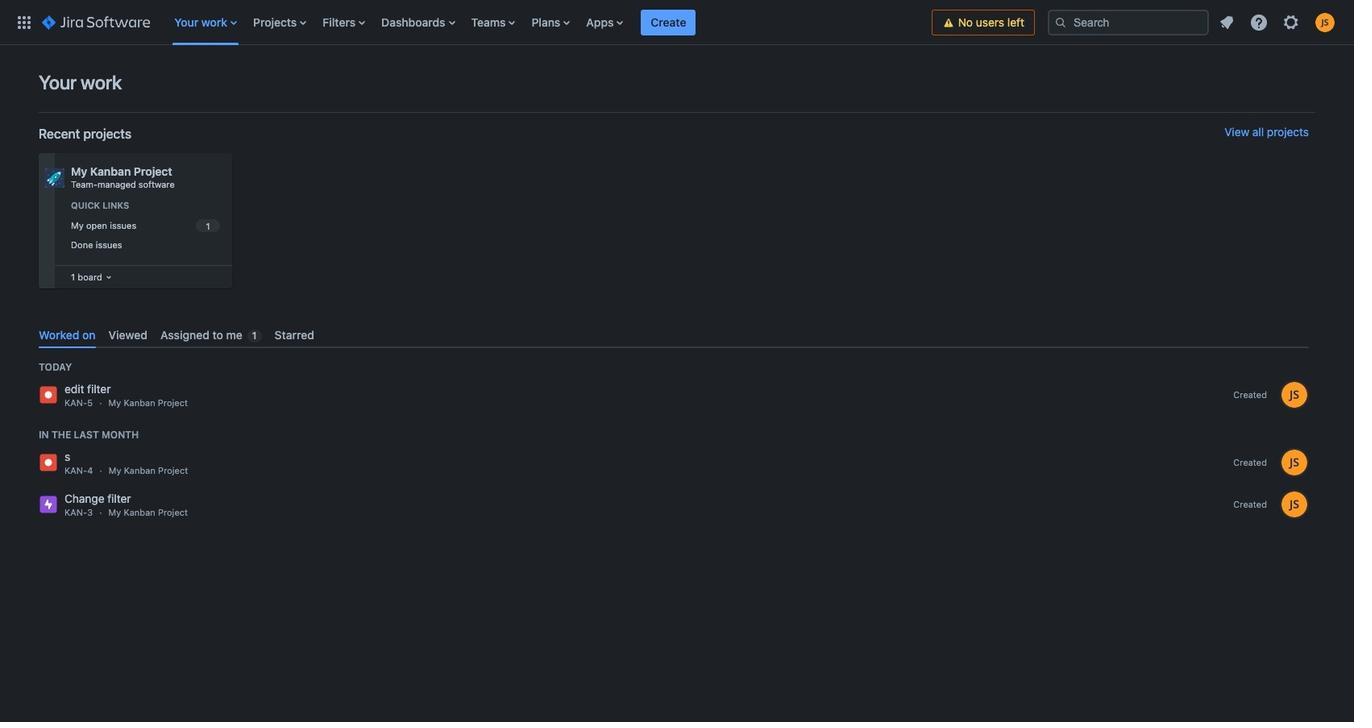Task type: describe. For each thing, give the bounding box(es) containing it.
1 horizontal spatial list
[[1213, 8, 1345, 37]]

board image
[[102, 271, 115, 284]]

primary element
[[10, 0, 932, 45]]

appswitcher icon image
[[15, 13, 34, 32]]



Task type: vqa. For each thing, say whether or not it's contained in the screenshot.
the rightmost list
yes



Task type: locate. For each thing, give the bounding box(es) containing it.
None search field
[[1048, 9, 1210, 35]]

tab list
[[32, 322, 1316, 349]]

jira software image
[[42, 13, 150, 32], [42, 13, 150, 32]]

settings image
[[1282, 13, 1302, 32]]

help image
[[1250, 13, 1269, 32]]

your profile and settings image
[[1316, 13, 1336, 32]]

list
[[166, 0, 932, 45], [1213, 8, 1345, 37]]

search image
[[1055, 16, 1068, 29]]

Search field
[[1048, 9, 1210, 35]]

banner
[[0, 0, 1355, 45]]

0 horizontal spatial list
[[166, 0, 932, 45]]

notifications image
[[1218, 13, 1237, 32]]

list item
[[642, 0, 696, 45]]



